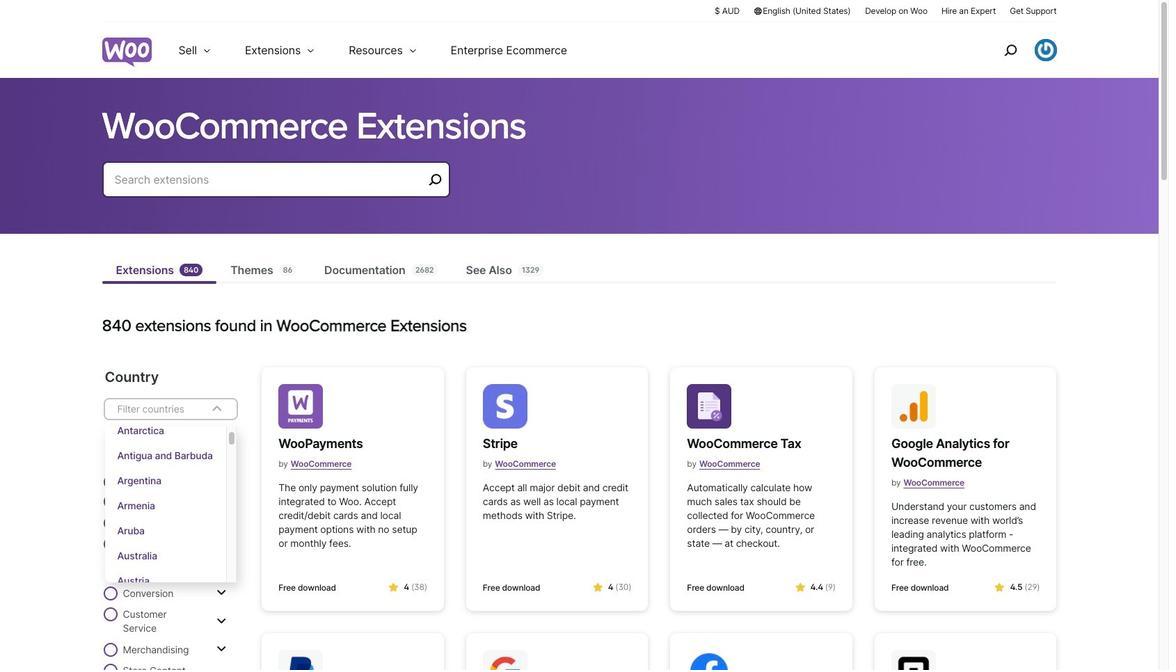 Task type: vqa. For each thing, say whether or not it's contained in the screenshot.
the top you
no



Task type: describe. For each thing, give the bounding box(es) containing it.
6 option from the top
[[105, 543, 226, 569]]

7 option from the top
[[105, 569, 226, 594]]

search image
[[999, 39, 1021, 61]]

1 show subcategories image from the top
[[217, 517, 226, 528]]

1 show subcategories image from the top
[[217, 552, 226, 563]]

open account menu image
[[1034, 39, 1057, 61]]

5 option from the top
[[105, 518, 226, 543]]

Search extensions search field
[[114, 170, 423, 189]]



Task type: locate. For each thing, give the bounding box(es) containing it.
service navigation menu element
[[974, 27, 1057, 73]]

4 option from the top
[[105, 493, 226, 518]]

1 vertical spatial show subcategories image
[[217, 587, 226, 598]]

Filter countries field
[[103, 398, 238, 594], [116, 400, 199, 418]]

angle down image
[[209, 401, 226, 418]]

show subcategories image
[[217, 517, 226, 528], [217, 587, 226, 598], [217, 616, 226, 627]]

option
[[105, 418, 226, 443], [105, 443, 226, 468], [105, 468, 226, 493], [105, 493, 226, 518], [105, 518, 226, 543], [105, 543, 226, 569], [105, 569, 226, 594]]

3 option from the top
[[105, 468, 226, 493]]

1 option from the top
[[105, 418, 226, 443]]

list box
[[105, 418, 237, 594]]

0 vertical spatial show subcategories image
[[217, 552, 226, 563]]

2 show subcategories image from the top
[[217, 644, 226, 655]]

2 vertical spatial show subcategories image
[[217, 616, 226, 627]]

3 show subcategories image from the top
[[217, 616, 226, 627]]

2 show subcategories image from the top
[[217, 587, 226, 598]]

0 vertical spatial show subcategories image
[[217, 517, 226, 528]]

1 vertical spatial show subcategories image
[[217, 644, 226, 655]]

2 option from the top
[[105, 443, 226, 468]]

show subcategories image
[[217, 552, 226, 563], [217, 644, 226, 655]]

None search field
[[102, 161, 450, 214]]



